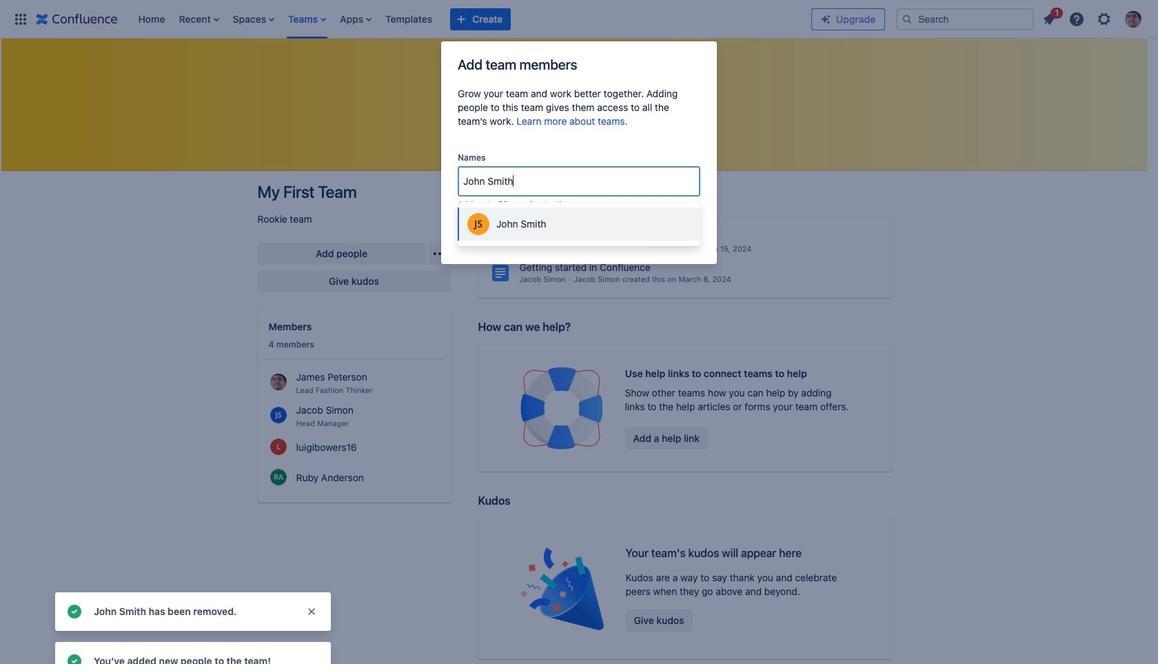 Task type: vqa. For each thing, say whether or not it's contained in the screenshot.
The Search field
yes



Task type: locate. For each thing, give the bounding box(es) containing it.
None text field
[[463, 174, 516, 188]]

premium image
[[821, 13, 832, 24]]

1 horizontal spatial list item
[[284, 0, 330, 38]]

list
[[131, 0, 812, 38], [1037, 5, 1150, 31]]

dialog
[[441, 41, 717, 264]]

search image
[[902, 13, 913, 24]]

1 horizontal spatial list
[[1037, 5, 1150, 31]]

banner
[[0, 0, 1159, 39]]

success image
[[66, 603, 83, 620]]

2 horizontal spatial list item
[[1037, 5, 1063, 30]]

None search field
[[896, 8, 1034, 30]]

confluence image
[[36, 11, 118, 27], [36, 11, 118, 27]]

list item
[[175, 0, 223, 38], [284, 0, 330, 38], [1037, 5, 1063, 30]]

success image
[[66, 653, 83, 664]]

settings icon image
[[1096, 11, 1113, 27]]

dismiss image
[[306, 606, 317, 617]]



Task type: describe. For each thing, give the bounding box(es) containing it.
0 horizontal spatial list item
[[175, 0, 223, 38]]

Search field
[[896, 8, 1034, 30]]

global element
[[8, 0, 812, 38]]

0 horizontal spatial list
[[131, 0, 812, 38]]

list item inside list
[[1037, 5, 1063, 30]]



